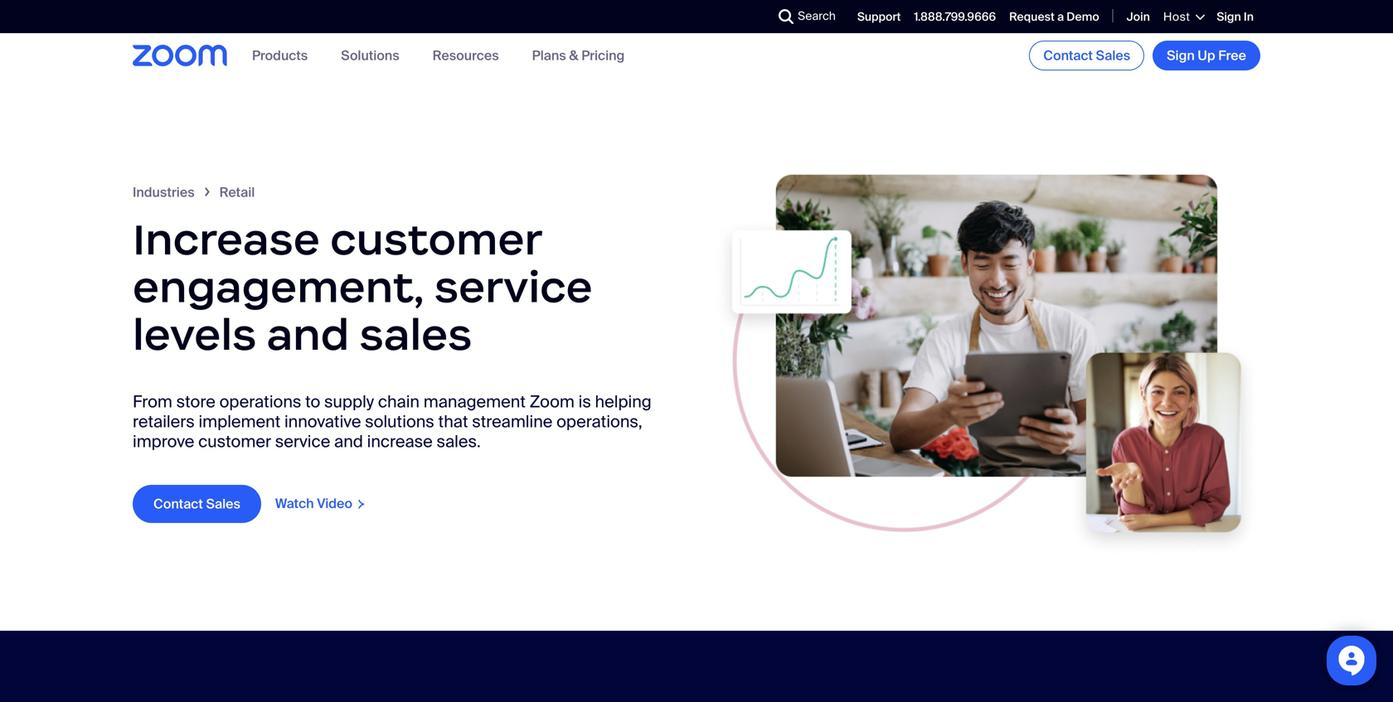 Task type: locate. For each thing, give the bounding box(es) containing it.
join
[[1127, 9, 1151, 25]]

contact sales link down demo
[[1030, 41, 1145, 71]]

1 horizontal spatial customer
[[330, 212, 542, 267]]

zoom
[[530, 391, 575, 413]]

sales inside main content
[[206, 496, 241, 513]]

contact sales
[[1044, 47, 1131, 64], [153, 496, 241, 513]]

resources button
[[433, 47, 499, 64]]

sign
[[1217, 9, 1242, 25], [1167, 47, 1195, 64]]

0 horizontal spatial contact
[[153, 496, 203, 513]]

0 horizontal spatial sales
[[206, 496, 241, 513]]

operations,
[[557, 411, 643, 432]]

1 vertical spatial customer
[[198, 431, 271, 452]]

1 vertical spatial sales
[[206, 496, 241, 513]]

resources
[[433, 47, 499, 64]]

contact sales inside increase customer engagement, service levels and sales main content
[[153, 496, 241, 513]]

0 vertical spatial customer
[[330, 212, 542, 267]]

0 vertical spatial and
[[267, 308, 350, 362]]

and down supply
[[334, 431, 363, 452]]

service
[[435, 260, 593, 315], [275, 431, 330, 452]]

1 horizontal spatial sales
[[1097, 47, 1131, 64]]

0 vertical spatial sign
[[1217, 9, 1242, 25]]

sign left 'in'
[[1217, 9, 1242, 25]]

that
[[439, 411, 468, 432]]

and inside increase customer engagement, service levels and sales
[[267, 308, 350, 362]]

host
[[1164, 9, 1191, 24]]

contact
[[1044, 47, 1094, 64], [153, 496, 203, 513]]

0 vertical spatial contact sales
[[1044, 47, 1131, 64]]

1 horizontal spatial contact
[[1044, 47, 1094, 64]]

customer inside increase customer engagement, service levels and sales
[[330, 212, 542, 267]]

host button
[[1164, 9, 1204, 24]]

plans & pricing
[[532, 47, 625, 64]]

customer
[[330, 212, 542, 267], [198, 431, 271, 452]]

1 vertical spatial sign
[[1167, 47, 1195, 64]]

0 vertical spatial contact sales link
[[1030, 41, 1145, 71]]

1 vertical spatial contact sales
[[153, 496, 241, 513]]

sign left up
[[1167, 47, 1195, 64]]

sign up free link
[[1153, 41, 1261, 71]]

is
[[579, 391, 591, 413]]

search image
[[779, 9, 794, 24], [779, 9, 794, 24]]

demo
[[1067, 9, 1100, 25]]

1 horizontal spatial contact sales
[[1044, 47, 1131, 64]]

contact sales link down improve
[[133, 485, 261, 523]]

sales
[[1097, 47, 1131, 64], [206, 496, 241, 513]]

0 horizontal spatial contact sales
[[153, 496, 241, 513]]

products
[[252, 47, 308, 64]]

1 horizontal spatial service
[[435, 260, 593, 315]]

contact sales link
[[1030, 41, 1145, 71], [133, 485, 261, 523]]

from store operations to supply chain management zoom is helping retailers implement innovative solutions that streamline operations, improve customer service and increase sales.
[[133, 391, 652, 452]]

from
[[133, 391, 172, 413]]

request a demo
[[1010, 9, 1100, 25]]

service inside increase customer engagement, service levels and sales
[[435, 260, 593, 315]]

1 vertical spatial and
[[334, 431, 363, 452]]

and up to
[[267, 308, 350, 362]]

contact sales for leftmost contact sales link
[[153, 496, 241, 513]]

0 horizontal spatial customer
[[198, 431, 271, 452]]

chain
[[378, 391, 420, 413]]

sign in
[[1217, 9, 1254, 25]]

support
[[858, 9, 901, 25]]

increase customer engagement, service levels and sales main content
[[0, 78, 1394, 703]]

sales.
[[437, 431, 481, 452]]

industries
[[133, 184, 195, 201]]

improve
[[133, 431, 194, 452]]

a
[[1058, 9, 1065, 25]]

1 vertical spatial contact sales link
[[133, 485, 261, 523]]

sign up free
[[1167, 47, 1247, 64]]

contact down improve
[[153, 496, 203, 513]]

join link
[[1127, 9, 1151, 25]]

and inside from store operations to supply chain management zoom is helping retailers implement innovative solutions that streamline operations, improve customer service and increase sales.
[[334, 431, 363, 452]]

1 horizontal spatial sign
[[1217, 9, 1242, 25]]

search
[[798, 8, 836, 24]]

contact sales down demo
[[1044, 47, 1131, 64]]

and
[[267, 308, 350, 362], [334, 431, 363, 452]]

1 vertical spatial contact
[[153, 496, 203, 513]]

0 vertical spatial sales
[[1097, 47, 1131, 64]]

1 vertical spatial service
[[275, 431, 330, 452]]

0 horizontal spatial service
[[275, 431, 330, 452]]

service inside from store operations to supply chain management zoom is helping retailers implement innovative solutions that streamline operations, improve customer service and increase sales.
[[275, 431, 330, 452]]

contact sales for contact sales link to the right
[[1044, 47, 1131, 64]]

sales down join
[[1097, 47, 1131, 64]]

contact down "a"
[[1044, 47, 1094, 64]]

0 vertical spatial service
[[435, 260, 593, 315]]

sales
[[360, 308, 472, 362]]

0 horizontal spatial sign
[[1167, 47, 1195, 64]]

collage of images image
[[714, 151, 1261, 558]]

contact sales down improve
[[153, 496, 241, 513]]

contact inside increase customer engagement, service levels and sales main content
[[153, 496, 203, 513]]

retailers
[[133, 411, 195, 432]]

sales left watch
[[206, 496, 241, 513]]

helping
[[595, 391, 652, 413]]

to
[[305, 391, 321, 413]]



Task type: vqa. For each thing, say whether or not it's contained in the screenshot.
for
no



Task type: describe. For each thing, give the bounding box(es) containing it.
increase
[[367, 431, 433, 452]]

sales for leftmost contact sales link
[[206, 496, 241, 513]]

sign for sign up free
[[1167, 47, 1195, 64]]

retail
[[220, 184, 255, 201]]

innovative
[[285, 411, 361, 432]]

1.888.799.9666 link
[[915, 9, 997, 25]]

sign for sign in
[[1217, 9, 1242, 25]]

support link
[[858, 9, 901, 25]]

store
[[176, 391, 216, 413]]

video
[[317, 495, 353, 513]]

plans & pricing link
[[532, 47, 625, 64]]

industries link
[[133, 184, 220, 201]]

management
[[424, 391, 526, 413]]

&
[[569, 47, 579, 64]]

0 vertical spatial contact
[[1044, 47, 1094, 64]]

solutions
[[365, 411, 435, 432]]

retail link
[[220, 184, 255, 201]]

streamline
[[472, 411, 553, 432]]

watch video
[[275, 495, 353, 513]]

customer inside from store operations to supply chain management zoom is helping retailers implement innovative solutions that streamline operations, improve customer service and increase sales.
[[198, 431, 271, 452]]

solutions button
[[341, 47, 400, 64]]

solutions
[[341, 47, 400, 64]]

0 horizontal spatial contact sales link
[[133, 485, 261, 523]]

sign in link
[[1217, 9, 1254, 25]]

in
[[1244, 9, 1254, 25]]

increase
[[133, 212, 320, 267]]

request
[[1010, 9, 1055, 25]]

zoom logo image
[[133, 45, 227, 66]]

operations
[[220, 391, 301, 413]]

watch
[[275, 495, 314, 513]]

1.888.799.9666
[[915, 9, 997, 25]]

watch video link
[[275, 495, 367, 513]]

free
[[1219, 47, 1247, 64]]

up
[[1198, 47, 1216, 64]]

plans
[[532, 47, 566, 64]]

sales for contact sales link to the right
[[1097, 47, 1131, 64]]

increase customer engagement, service levels and sales
[[133, 212, 593, 362]]

products button
[[252, 47, 308, 64]]

pricing
[[582, 47, 625, 64]]

request a demo link
[[1010, 9, 1100, 25]]

implement
[[199, 411, 281, 432]]

engagement,
[[133, 260, 424, 315]]

levels
[[133, 308, 257, 362]]

supply
[[324, 391, 374, 413]]

1 horizontal spatial contact sales link
[[1030, 41, 1145, 71]]



